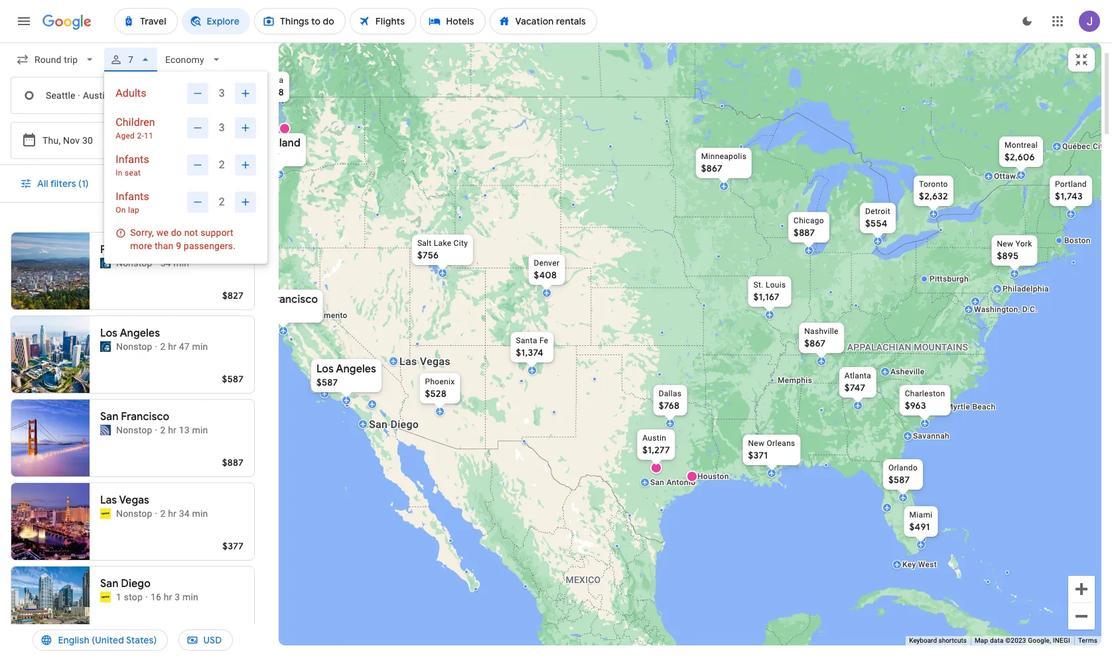 Task type: vqa. For each thing, say whether or not it's contained in the screenshot.


Task type: describe. For each thing, give the bounding box(es) containing it.
atlanta
[[845, 372, 871, 381]]

myrtle beach
[[946, 403, 996, 412]]

santa
[[516, 336, 537, 346]]

english (united states)
[[58, 635, 157, 647]]

mexico
[[566, 575, 601, 586]]

detroit
[[865, 207, 890, 216]]

about these results
[[166, 214, 238, 224]]

beach
[[972, 403, 996, 412]]

2-
[[137, 131, 144, 141]]

0 horizontal spatial 887 us dollars text field
[[222, 457, 244, 469]]

vegas inside map region
[[420, 356, 450, 368]]

alaska image for portland
[[100, 258, 111, 269]]

dallas
[[659, 389, 682, 399]]

atlanta $747
[[845, 372, 871, 394]]

7
[[128, 54, 134, 65]]

1374 US dollars text field
[[516, 347, 543, 359]]

price button
[[251, 173, 304, 194]]

$1,277
[[642, 445, 670, 456]]

los for los angeles $587
[[316, 363, 334, 376]]

chicago
[[794, 216, 824, 226]]

2 for los angeles
[[160, 342, 166, 352]]

7 button
[[104, 48, 157, 72]]

change appearance image
[[1011, 5, 1043, 37]]

usd button
[[178, 625, 233, 657]]

denver $408
[[534, 259, 560, 281]]

1508 US dollars text field
[[255, 86, 284, 98]]

main menu image
[[16, 13, 32, 29]]

flights only button
[[105, 173, 185, 194]]

0 horizontal spatial diego
[[121, 578, 151, 591]]

las vegas inside map region
[[399, 356, 450, 368]]

keyboard shortcuts
[[909, 638, 967, 645]]

charleston $963
[[905, 389, 945, 412]]

$371
[[748, 450, 768, 462]]

9
[[176, 241, 181, 251]]

0 vertical spatial 827 us dollars text field
[[258, 151, 279, 163]]

salt lake city $756
[[417, 239, 468, 261]]

usd
[[203, 635, 222, 647]]

377 US dollars text field
[[222, 541, 244, 553]]

895 US dollars text field
[[997, 250, 1019, 262]]

austin $1,277
[[642, 434, 670, 456]]

$554
[[865, 218, 887, 230]]

seattle · austin · houston
[[46, 90, 154, 101]]

34
[[179, 509, 190, 520]]

756 US dollars text field
[[417, 249, 439, 261]]

min right 16
[[182, 593, 198, 603]]

new for $371
[[748, 439, 765, 449]]

terms link
[[1078, 638, 1097, 645]]

portland for portland $1,743
[[1055, 180, 1087, 189]]

key
[[902, 561, 916, 570]]

appalachian mountains
[[847, 342, 968, 353]]

these
[[190, 214, 211, 224]]

san inside san francisco 'button'
[[249, 293, 267, 307]]

in
[[116, 169, 123, 178]]

491 US dollars text field
[[909, 522, 930, 533]]

view smaller map image
[[1074, 52, 1089, 68]]

927 US dollars text field
[[222, 624, 244, 636]]

english (united states) button
[[33, 625, 168, 657]]

orlando $587
[[888, 464, 918, 486]]

sorry, we do not support more than 9 passengers. alert
[[130, 228, 236, 251]]

sorry,
[[130, 228, 154, 238]]

2606 US dollars text field
[[1005, 151, 1035, 163]]

children
[[116, 116, 155, 129]]

$377
[[222, 541, 244, 553]]

min for los angeles
[[192, 342, 208, 352]]

phoenix
[[425, 378, 455, 387]]

toronto
[[919, 180, 948, 189]]

children aged 2-11
[[116, 116, 155, 141]]

$747
[[845, 382, 866, 394]]

$768
[[659, 400, 680, 412]]

$1,374
[[516, 347, 543, 359]]

google,
[[1028, 638, 1051, 645]]

keyboard
[[909, 638, 937, 645]]

passengers.
[[184, 241, 236, 251]]

antonio
[[667, 478, 696, 488]]

angeles for los angeles
[[120, 327, 160, 340]]

than
[[155, 241, 173, 251]]

min for san francisco
[[192, 425, 208, 436]]

ottawa
[[994, 172, 1020, 181]]

1 horizontal spatial 887 us dollars text field
[[794, 227, 815, 239]]

asheville
[[890, 368, 925, 377]]

(1)
[[78, 178, 89, 190]]

2 for san francisco
[[160, 425, 166, 436]]

denver
[[534, 259, 560, 268]]

flights
[[113, 178, 142, 190]]

map
[[975, 638, 988, 645]]

santa fe $1,374
[[516, 336, 548, 359]]

toronto $2,632
[[919, 180, 948, 202]]

nonstop for las vegas
[[116, 509, 152, 520]]

louis
[[766, 281, 786, 290]]

0 horizontal spatial las
[[100, 494, 117, 508]]

2 up stops popup button
[[219, 159, 225, 171]]

1 vertical spatial francisco
[[121, 411, 169, 424]]

lap
[[128, 206, 139, 215]]

$528
[[425, 388, 446, 400]]

portland $1,743
[[1055, 180, 1087, 202]]

 image for san francisco
[[155, 424, 158, 437]]

english
[[58, 635, 89, 647]]

0 horizontal spatial $887
[[222, 457, 244, 469]]

houston inside filters form
[[117, 90, 154, 101]]

salt
[[417, 239, 432, 248]]

boston
[[1064, 236, 1091, 246]]

$1,743
[[1055, 190, 1083, 202]]

867 us dollars text field for minneapolis $867
[[701, 163, 723, 175]]

québec
[[1062, 142, 1091, 151]]

1167 US dollars text field
[[753, 291, 780, 303]]

2 for las vegas
[[160, 509, 166, 520]]

states)
[[126, 635, 157, 647]]

 image for portland
[[155, 257, 158, 270]]

963 US dollars text field
[[905, 400, 926, 412]]

1277 US dollars text field
[[642, 445, 670, 456]]

not
[[184, 228, 198, 238]]

hr for angeles
[[168, 342, 177, 352]]

0 horizontal spatial $587
[[222, 374, 244, 386]]

$1,508
[[255, 86, 284, 98]]

11
[[144, 131, 153, 141]]

san francisco button
[[241, 287, 326, 334]]

montreal $2,606
[[1005, 141, 1038, 163]]

Departure text field
[[42, 123, 103, 159]]

spirit image for san diego
[[100, 593, 111, 603]]

alaska image for los angeles
[[100, 342, 111, 352]]

new for $895
[[997, 240, 1013, 249]]

los for los angeles
[[100, 327, 117, 340]]

$887 inside "chicago $887"
[[794, 227, 815, 239]]

price
[[259, 178, 282, 190]]



Task type: locate. For each thing, give the bounding box(es) containing it.
min for las vegas
[[192, 509, 208, 520]]

1 horizontal spatial portland
[[258, 137, 300, 150]]

on
[[116, 206, 126, 215]]

0 horizontal spatial city
[[454, 239, 468, 248]]

nonstop for los angeles
[[116, 342, 152, 352]]

0 vertical spatial las vegas
[[399, 356, 450, 368]]

54
[[160, 258, 171, 269]]

city
[[1093, 142, 1107, 151], [454, 239, 468, 248]]

1 vertical spatial las
[[100, 494, 117, 508]]

0 horizontal spatial houston
[[117, 90, 154, 101]]

1 horizontal spatial austin
[[642, 434, 666, 443]]

1 vertical spatial 827 us dollars text field
[[222, 290, 244, 302]]

2 left 47
[[160, 342, 166, 352]]

1 vertical spatial las vegas
[[100, 494, 149, 508]]

0 vertical spatial alaska image
[[100, 258, 111, 269]]

1 vertical spatial los
[[316, 363, 334, 376]]

fe
[[539, 336, 548, 346]]

new up $895
[[997, 240, 1013, 249]]

827 US dollars text field
[[258, 151, 279, 163], [222, 290, 244, 302]]

2 up the results
[[219, 196, 225, 208]]

0 vertical spatial diego
[[390, 419, 419, 431]]

appalachian
[[847, 342, 911, 353]]

$756
[[417, 249, 439, 261]]

 image for los angeles
[[155, 340, 158, 354]]

· right seattle
[[78, 90, 80, 101]]

san francisco up united image
[[100, 411, 169, 424]]

0 vertical spatial  image
[[155, 257, 158, 270]]

1 nonstop from the top
[[116, 258, 152, 269]]

2 spirit image from the top
[[100, 593, 111, 603]]

1 stop
[[116, 593, 143, 603]]

portland up price popup button
[[258, 137, 300, 150]]

3 left the $1,508 'text box'
[[219, 87, 225, 100]]

1 vertical spatial vegas
[[119, 494, 149, 508]]

1 vertical spatial $827
[[222, 290, 244, 302]]

city right lake
[[454, 239, 468, 248]]

infants in seat
[[116, 153, 149, 178]]

 image left 2 hr 47 min
[[155, 340, 158, 354]]

portland for portland
[[100, 244, 142, 257]]

seat
[[125, 169, 141, 178]]

$867 down the 'nashville'
[[804, 338, 826, 350]]

1 horizontal spatial los
[[316, 363, 334, 376]]

filters form
[[0, 42, 268, 264]]

867 US dollars text field
[[701, 163, 723, 175], [804, 338, 826, 350]]

0 vertical spatial san francisco
[[249, 293, 318, 307]]

pittsburgh
[[930, 275, 969, 284]]

houston up children
[[117, 90, 154, 101]]

554 US dollars text field
[[865, 218, 887, 230]]

None field
[[11, 48, 102, 72], [160, 48, 228, 72], [11, 48, 102, 72], [160, 48, 228, 72]]

min right 34
[[192, 509, 208, 520]]

0 horizontal spatial $867
[[701, 163, 723, 175]]

orlando
[[888, 464, 918, 473]]

867 us dollars text field down the 'nashville'
[[804, 338, 826, 350]]

1 vertical spatial san francisco
[[100, 411, 169, 424]]

hr for vegas
[[168, 509, 177, 520]]

filters
[[50, 178, 76, 190]]

all
[[37, 178, 48, 190]]

$827 down passengers.
[[222, 290, 244, 302]]

1 horizontal spatial $887
[[794, 227, 815, 239]]

0 vertical spatial $887
[[794, 227, 815, 239]]

data
[[990, 638, 1004, 645]]

0 vertical spatial $867
[[701, 163, 723, 175]]

0 horizontal spatial san diego
[[100, 578, 151, 591]]

infants for infants on lap
[[116, 190, 149, 203]]

hr left 47
[[168, 342, 177, 352]]

spirit image
[[100, 509, 111, 520], [100, 593, 111, 603]]

0 vertical spatial 3
[[219, 87, 225, 100]]

1 vertical spatial $887
[[222, 457, 244, 469]]

$867 down minneapolis
[[701, 163, 723, 175]]

new york $895
[[997, 240, 1032, 262]]

min right "13"
[[192, 425, 208, 436]]

0 horizontal spatial 867 us dollars text field
[[701, 163, 723, 175]]

united image
[[100, 425, 111, 436]]

angeles inside los angeles $587
[[336, 363, 376, 376]]

$963
[[905, 400, 926, 412]]

0 horizontal spatial portland
[[100, 244, 142, 257]]

1 horizontal spatial 587 us dollars text field
[[316, 377, 338, 389]]

austin inside filters form
[[83, 90, 110, 101]]

hr left "13"
[[168, 425, 177, 436]]

2 vertical spatial 3
[[175, 593, 180, 603]]

$587
[[222, 374, 244, 386], [316, 377, 338, 389], [888, 474, 910, 486]]

2 left 34
[[160, 509, 166, 520]]

3 for children
[[219, 121, 225, 134]]

los angeles $587
[[316, 363, 376, 389]]

miami
[[909, 511, 933, 520]]

887 US dollars text field
[[794, 227, 815, 239], [222, 457, 244, 469]]

1  image from the top
[[155, 340, 158, 354]]

1 horizontal spatial ·
[[112, 90, 115, 101]]

2 left "13"
[[160, 425, 166, 436]]

867 us dollars text field for nashville $867
[[804, 338, 826, 350]]

3 for adults
[[219, 87, 225, 100]]

new inside new orleans $371
[[748, 439, 765, 449]]

0 horizontal spatial 827 us dollars text field
[[222, 290, 244, 302]]

las
[[399, 356, 417, 368], [100, 494, 117, 508]]

16
[[151, 593, 161, 603]]

chicago $887
[[794, 216, 824, 239]]

francisco inside 'button'
[[270, 293, 318, 307]]

loading results progress bar
[[0, 42, 1112, 45]]

0 horizontal spatial las vegas
[[100, 494, 149, 508]]

1 horizontal spatial $867
[[804, 338, 826, 350]]

0 vertical spatial vegas
[[420, 356, 450, 368]]

austin up 1277 us dollars text field
[[642, 434, 666, 443]]

1 horizontal spatial $587
[[316, 377, 338, 389]]

747 US dollars text field
[[845, 382, 866, 394]]

1 infants from the top
[[116, 153, 149, 166]]

min right 47
[[192, 342, 208, 352]]

0 vertical spatial  image
[[155, 340, 158, 354]]

diego inside map region
[[390, 419, 419, 431]]

827 us dollars text field down passengers.
[[222, 290, 244, 302]]

Return text field
[[143, 123, 209, 159]]

st.
[[753, 281, 763, 290]]

1 vertical spatial diego
[[121, 578, 151, 591]]

nonstop left 2 hr 34 min
[[116, 509, 152, 520]]

inegi
[[1053, 638, 1070, 645]]

sorry, we do not support more than 9 passengers.
[[130, 228, 236, 251]]

1 horizontal spatial $827
[[258, 151, 279, 163]]

 image left 2 hr 13 min
[[155, 424, 158, 437]]

$827 inside the portland $827
[[258, 151, 279, 163]]

$867 for nashville $867
[[804, 338, 826, 350]]

los inside los angeles $587
[[316, 363, 334, 376]]

408 US dollars text field
[[534, 269, 557, 281]]

 image left 54
[[155, 257, 158, 270]]

portland for portland $827
[[258, 137, 300, 150]]

1  image from the top
[[155, 257, 158, 270]]

0 horizontal spatial ·
[[78, 90, 80, 101]]

min right 54
[[173, 258, 189, 269]]

st. louis $1,167
[[753, 281, 786, 303]]

none text field inside filters form
[[11, 77, 130, 114]]

1 vertical spatial houston
[[697, 472, 729, 482]]

16 hr 3 min
[[151, 593, 198, 603]]

4 nonstop from the top
[[116, 509, 152, 520]]

francisco up 2 hr 13 min
[[121, 411, 169, 424]]

2 horizontal spatial portland
[[1055, 180, 1087, 189]]

alaska image
[[100, 258, 111, 269], [100, 342, 111, 352]]

nashville $867
[[804, 327, 839, 350]]

1 vertical spatial $867
[[804, 338, 826, 350]]

hr left 34
[[168, 509, 177, 520]]

2 nonstop from the top
[[116, 342, 152, 352]]

austin left "adults"
[[83, 90, 110, 101]]

0 horizontal spatial austin
[[83, 90, 110, 101]]

stop
[[124, 593, 143, 603]]

san
[[249, 293, 267, 307], [100, 411, 118, 424], [369, 419, 388, 431], [650, 478, 664, 488], [100, 578, 118, 591]]

city right québec in the right of the page
[[1093, 142, 1107, 151]]

portland up $1,743
[[1055, 180, 1087, 189]]

0 vertical spatial 887 us dollars text field
[[794, 227, 815, 239]]

austin
[[83, 90, 110, 101], [642, 434, 666, 443]]

map region
[[241, 0, 1112, 657]]

$587 inside orlando $587
[[888, 474, 910, 486]]

key west
[[902, 561, 937, 570]]

0 vertical spatial spirit image
[[100, 509, 111, 520]]

myrtle
[[946, 403, 970, 412]]

flights only
[[113, 178, 163, 190]]

victoria
[[255, 76, 284, 85]]

alaska image left 54
[[100, 258, 111, 269]]

1 spirit image from the top
[[100, 509, 111, 520]]

min
[[173, 258, 189, 269], [192, 342, 208, 352], [192, 425, 208, 436], [192, 509, 208, 520], [182, 593, 198, 603]]

savannah
[[913, 432, 949, 441]]

0 horizontal spatial los
[[100, 327, 117, 340]]

number of passengers dialog
[[104, 72, 268, 264]]

results
[[213, 214, 238, 224]]

2  image from the top
[[155, 508, 158, 521]]

1 horizontal spatial las
[[399, 356, 417, 368]]

orleans
[[767, 439, 795, 449]]

los angeles
[[100, 327, 160, 340]]

0 horizontal spatial san francisco
[[100, 411, 169, 424]]

1 · from the left
[[78, 90, 80, 101]]

0 vertical spatial new
[[997, 240, 1013, 249]]

all filters (1) button
[[12, 168, 99, 200]]

$867 inside nashville $867
[[804, 338, 826, 350]]

infants up lap
[[116, 190, 149, 203]]

2 horizontal spatial $587
[[888, 474, 910, 486]]

hr
[[168, 342, 177, 352], [168, 425, 177, 436], [168, 509, 177, 520], [164, 593, 172, 603]]

1 vertical spatial alaska image
[[100, 342, 111, 352]]

47
[[179, 342, 190, 352]]

1 horizontal spatial san diego
[[369, 419, 419, 431]]

1 horizontal spatial city
[[1093, 142, 1107, 151]]

$587 inside los angeles $587
[[316, 377, 338, 389]]

washington,
[[974, 305, 1020, 315]]

768 US dollars text field
[[659, 400, 680, 412]]

0 vertical spatial 867 us dollars text field
[[701, 163, 723, 175]]

1 horizontal spatial san francisco
[[249, 293, 318, 307]]

2 alaska image from the top
[[100, 342, 111, 352]]

hr for francisco
[[168, 425, 177, 436]]

phoenix $528
[[425, 378, 455, 400]]

york
[[1016, 240, 1032, 249]]

0 vertical spatial austin
[[83, 90, 110, 101]]

827 us dollars text field up price at left top
[[258, 151, 279, 163]]

1 horizontal spatial houston
[[697, 472, 729, 482]]

1 vertical spatial infants
[[116, 190, 149, 203]]

$867 for minneapolis $867
[[701, 163, 723, 175]]

houston right "antonio"
[[697, 472, 729, 482]]

587 US dollars text field
[[888, 474, 910, 486]]

0 horizontal spatial vegas
[[119, 494, 149, 508]]

only
[[144, 178, 163, 190]]

0 vertical spatial infants
[[116, 153, 149, 166]]

austin inside austin $1,277
[[642, 434, 666, 443]]

new up 371 us dollars text field
[[748, 439, 765, 449]]

0 horizontal spatial new
[[748, 439, 765, 449]]

1 vertical spatial 867 us dollars text field
[[804, 338, 826, 350]]

hr right 16
[[164, 593, 172, 603]]

0 vertical spatial $827
[[258, 151, 279, 163]]

charleston
[[905, 389, 945, 399]]

1 alaska image from the top
[[100, 258, 111, 269]]

new
[[997, 240, 1013, 249], [748, 439, 765, 449]]

$491
[[909, 522, 930, 533]]

2  image from the top
[[155, 424, 158, 437]]

1 vertical spatial 887 us dollars text field
[[222, 457, 244, 469]]

0 vertical spatial angeles
[[120, 327, 160, 340]]

nashville
[[804, 327, 839, 336]]

$827 up price at left top
[[258, 151, 279, 163]]

3 nonstop from the top
[[116, 425, 152, 436]]

867 us dollars text field down minneapolis
[[701, 163, 723, 175]]

 image for las vegas
[[155, 508, 158, 521]]

$867 inside minneapolis $867
[[701, 163, 723, 175]]

dallas $768
[[659, 389, 682, 412]]

 image
[[155, 257, 158, 270], [155, 508, 158, 521]]

about
[[166, 214, 188, 224]]

3 right return text field
[[219, 121, 225, 134]]

houston inside map region
[[697, 472, 729, 482]]

· left "adults"
[[112, 90, 115, 101]]

nonstop down more
[[116, 258, 152, 269]]

nonstop right united image
[[116, 425, 152, 436]]

1 horizontal spatial new
[[997, 240, 1013, 249]]

0 vertical spatial los
[[100, 327, 117, 340]]

2 · from the left
[[112, 90, 115, 101]]

13
[[179, 425, 190, 436]]

new orleans $371
[[748, 439, 795, 462]]

san francisco inside 'button'
[[249, 293, 318, 307]]

0 vertical spatial city
[[1093, 142, 1107, 151]]

nonstop for portland
[[116, 258, 152, 269]]

more
[[130, 241, 152, 251]]

spirit image for las vegas
[[100, 509, 111, 520]]

1 vertical spatial  image
[[155, 508, 158, 521]]

infants up seat
[[116, 153, 149, 166]]

angeles for los angeles $587
[[336, 363, 376, 376]]

houston
[[117, 90, 154, 101], [697, 472, 729, 482]]

None text field
[[11, 77, 130, 114]]

san antonio
[[650, 478, 696, 488]]

west
[[918, 561, 937, 570]]

1 vertical spatial 3
[[219, 121, 225, 134]]

alaska image down los angeles
[[100, 342, 111, 352]]

1 horizontal spatial las vegas
[[399, 356, 450, 368]]

new inside new york $895
[[997, 240, 1013, 249]]

0 horizontal spatial francisco
[[121, 411, 169, 424]]

shortcuts
[[939, 638, 967, 645]]

1 horizontal spatial francisco
[[270, 293, 318, 307]]

2 infants from the top
[[116, 190, 149, 203]]

1 vertical spatial angeles
[[336, 363, 376, 376]]

1 vertical spatial  image
[[155, 424, 158, 437]]

montreal
[[1005, 141, 1038, 150]]

1 vertical spatial spirit image
[[100, 593, 111, 603]]

©2023
[[1005, 638, 1026, 645]]

city inside salt lake city $756
[[454, 239, 468, 248]]

adults
[[116, 87, 146, 100]]

san diego inside map region
[[369, 419, 419, 431]]

587 US dollars text field
[[222, 374, 244, 386], [316, 377, 338, 389]]

0 vertical spatial san diego
[[369, 419, 419, 431]]

0 horizontal spatial angeles
[[120, 327, 160, 340]]

1 vertical spatial san diego
[[100, 578, 151, 591]]

2632 US dollars text field
[[919, 190, 948, 202]]

1 vertical spatial austin
[[642, 434, 666, 443]]

san francisco
[[249, 293, 318, 307], [100, 411, 169, 424]]

portland down sorry, at the left
[[100, 244, 142, 257]]

3 right 16
[[175, 593, 180, 603]]

francisco up sacramento
[[270, 293, 318, 307]]

1 vertical spatial new
[[748, 439, 765, 449]]

1743 US dollars text field
[[1055, 190, 1083, 202]]

528 US dollars text field
[[425, 388, 446, 400]]

0 horizontal spatial 587 us dollars text field
[[222, 374, 244, 386]]

las inside map region
[[399, 356, 417, 368]]

seattle
[[46, 90, 75, 101]]

2 vertical spatial portland
[[100, 244, 142, 257]]

1 horizontal spatial angeles
[[336, 363, 376, 376]]

 image left 2 hr 34 min
[[155, 508, 158, 521]]

d.c.
[[1022, 305, 1038, 315]]

0 horizontal spatial $827
[[222, 290, 244, 302]]

infants for infants in seat
[[116, 153, 149, 166]]

1 horizontal spatial 867 us dollars text field
[[804, 338, 826, 350]]

infants
[[116, 153, 149, 166], [116, 190, 149, 203]]

vegas
[[420, 356, 450, 368], [119, 494, 149, 508]]

1 horizontal spatial diego
[[390, 419, 419, 431]]

$1,167
[[753, 291, 780, 303]]

0 vertical spatial francisco
[[270, 293, 318, 307]]

memphis
[[778, 376, 812, 386]]

nonstop down los angeles
[[116, 342, 152, 352]]

0 vertical spatial houston
[[117, 90, 154, 101]]

minneapolis $867
[[701, 152, 747, 175]]

mountains
[[914, 342, 968, 353]]

371 US dollars text field
[[748, 450, 768, 462]]

1 vertical spatial city
[[454, 239, 468, 248]]

minneapolis
[[701, 152, 747, 161]]

1 horizontal spatial 827 us dollars text field
[[258, 151, 279, 163]]

lake
[[434, 239, 451, 248]]

 image
[[155, 340, 158, 354], [155, 424, 158, 437]]

1 horizontal spatial vegas
[[420, 356, 450, 368]]

san francisco up sacramento
[[249, 293, 318, 307]]

nonstop for san francisco
[[116, 425, 152, 436]]

$927
[[222, 624, 244, 636]]

$2,632
[[919, 190, 948, 202]]

0 vertical spatial las
[[399, 356, 417, 368]]

1 vertical spatial portland
[[1055, 180, 1087, 189]]

philadelphia
[[1003, 285, 1049, 294]]



